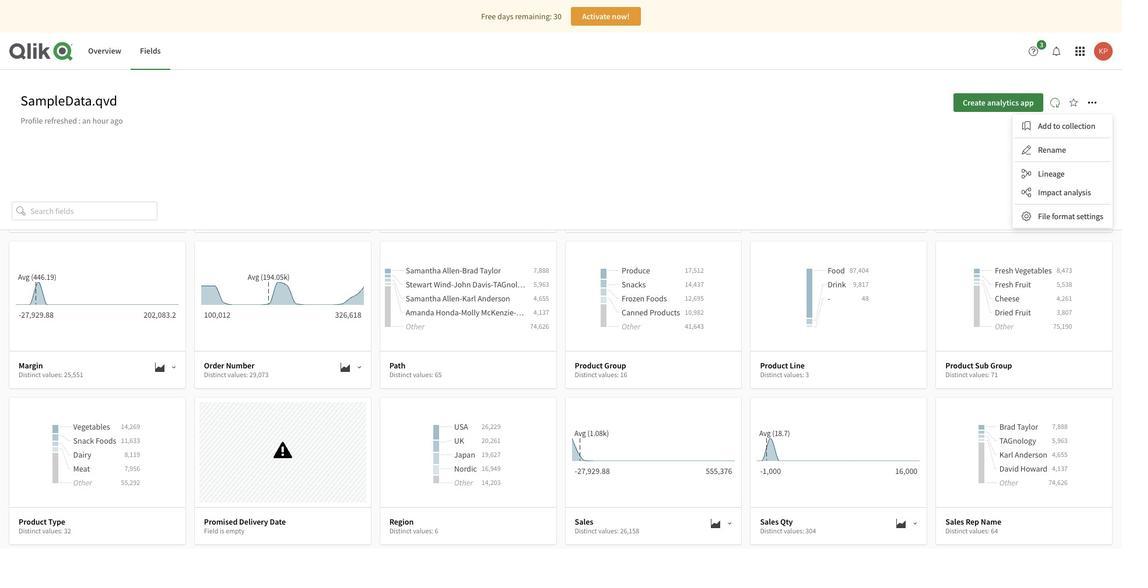 Task type: describe. For each thing, give the bounding box(es) containing it.
collection
[[1062, 121, 1096, 131]]

8,119
[[125, 450, 140, 459]]

202,083.2
[[144, 310, 176, 320]]

add
[[1039, 121, 1052, 131]]

to
[[1054, 121, 1061, 131]]

app
[[1021, 97, 1034, 108]]

values: inside product line distinct values: 3
[[784, 370, 805, 379]]

sampledata.qvd
[[21, 92, 117, 110]]

values: inside product type distinct values: 32
[[42, 527, 63, 535]]

555,376
[[706, 466, 733, 477]]

anderson inside karl anderson 4,655 david howard 4,137
[[1015, 450, 1048, 460]]

cheese
[[995, 293, 1020, 304]]

lineage button
[[1015, 165, 1111, 183]]

4,137 inside karl anderson 4,655 david howard 4,137
[[1053, 464, 1068, 473]]

19,627
[[482, 450, 501, 459]]

hour
[[93, 115, 109, 126]]

0 vertical spatial taylor
[[480, 265, 501, 276]]

region distinct values: 6
[[390, 517, 439, 535]]

other for dried fruit
[[995, 321, 1014, 332]]

create analytics app
[[963, 97, 1034, 108]]

honda-
[[436, 307, 461, 318]]

0 horizontal spatial tagnology
[[493, 279, 530, 290]]

10,982
[[685, 308, 704, 317]]

0 horizontal spatial vegetables
[[73, 422, 110, 432]]

number
[[226, 360, 255, 371]]

other for amanda honda-molly mckenzie-david howard
[[406, 321, 425, 332]]

distinct inside margin distinct values: 25,551
[[19, 370, 41, 379]]

0 vertical spatial david
[[516, 307, 536, 318]]

allen- for brad
[[443, 265, 462, 276]]

values: inside 'sales qty distinct values: 304'
[[784, 527, 805, 535]]

frozen foods
[[622, 293, 667, 304]]

mckenzie-
[[481, 307, 516, 318]]

john
[[454, 279, 471, 290]]

samantha for samantha allen-karl anderson
[[406, 293, 441, 304]]

margin
[[19, 360, 43, 371]]

:
[[79, 115, 81, 126]]

overview button
[[79, 33, 131, 70]]

5,963 inside stewart wind-john davis-tagnology 5,963
[[534, 280, 549, 289]]

distinct inside path distinct values: 65
[[390, 370, 412, 379]]

30
[[554, 11, 562, 22]]

days
[[498, 11, 514, 22]]

fresh fruit
[[995, 279, 1032, 290]]

fresh vegetables 8,473
[[995, 265, 1073, 276]]

dairy
[[73, 450, 91, 460]]

qty
[[781, 517, 793, 527]]

1 vertical spatial brad
[[1000, 422, 1016, 432]]

samantha allen-karl anderson
[[406, 293, 510, 304]]

file
[[1039, 211, 1051, 222]]

distinct inside product type distinct values: 32
[[19, 527, 41, 535]]

values: inside path distinct values: 65
[[413, 370, 434, 379]]

29,073
[[250, 370, 269, 379]]

16
[[621, 370, 627, 379]]

impact analysis
[[1039, 187, 1092, 198]]

fruit for fresh fruit
[[1016, 279, 1032, 290]]

type
[[48, 517, 65, 527]]

75,190
[[1054, 322, 1073, 331]]

- for sales qty
[[761, 466, 763, 477]]

11,633
[[121, 436, 140, 445]]

food 87,404
[[828, 265, 869, 276]]

product type distinct values: 32
[[19, 517, 71, 535]]

7,956
[[125, 464, 140, 473]]

55,292
[[121, 478, 140, 487]]

distinct inside sales distinct values: 26,158
[[575, 527, 597, 535]]

25,551
[[64, 370, 83, 379]]

26,229
[[482, 422, 501, 431]]

sales for sales qty
[[761, 517, 779, 527]]

Search fields text field
[[30, 202, 158, 220]]

distinct inside product line distinct values: 3
[[761, 370, 783, 379]]

0 vertical spatial brad
[[462, 265, 479, 276]]

sales rep name distinct values: 64
[[946, 517, 1002, 535]]

4,261
[[1057, 294, 1073, 303]]

values: inside product group distinct values: 16
[[599, 370, 619, 379]]

canned products 10,982
[[622, 307, 704, 318]]

product for product group
[[575, 360, 603, 371]]

impact analysis button
[[1015, 183, 1111, 202]]

-27,929.88 for margin
[[19, 310, 54, 320]]

group inside product group distinct values: 16
[[605, 360, 626, 371]]

add to favorites image
[[1069, 98, 1079, 107]]

87,404
[[850, 266, 869, 275]]

format
[[1052, 211, 1076, 222]]

rename
[[1039, 145, 1067, 155]]

48
[[862, 294, 869, 303]]

1 horizontal spatial 5,963
[[1053, 436, 1068, 445]]

326,618
[[335, 310, 362, 320]]

other for nordic
[[454, 478, 473, 488]]

wind-
[[434, 279, 454, 290]]

snack
[[73, 436, 94, 446]]

activate now!
[[582, 11, 630, 22]]

uk
[[454, 436, 464, 446]]

product group distinct values: 16
[[575, 360, 627, 379]]

7,888 for tagnology
[[1053, 422, 1068, 431]]

foods for frozen
[[647, 293, 667, 304]]

dried fruit
[[995, 307, 1031, 318]]

74,626 for david howard
[[1049, 478, 1068, 487]]

values: inside product sub group distinct values: 71
[[970, 370, 990, 379]]

0 vertical spatial karl
[[462, 293, 476, 304]]

sampledata.qvd profile refreshed : an hour ago
[[21, 92, 123, 126]]

now!
[[612, 11, 630, 22]]

3
[[806, 370, 809, 379]]

margin distinct values: 25,551
[[19, 360, 83, 379]]

ready to refresh profile. image
[[1051, 98, 1060, 107]]

distinct inside product sub group distinct values: 71
[[946, 370, 968, 379]]

create
[[963, 97, 986, 108]]

amanda
[[406, 307, 434, 318]]

27,929.88 for sales
[[578, 466, 610, 477]]

usa
[[454, 422, 468, 432]]

meat
[[73, 464, 90, 474]]

71
[[991, 370, 998, 379]]

group inside product sub group distinct values: 71
[[991, 360, 1013, 371]]

14,269
[[121, 422, 140, 431]]

7,888 for stewart wind-john davis-tagnology
[[534, 266, 549, 275]]

activate
[[582, 11, 611, 22]]

ago
[[110, 115, 123, 126]]

is
[[220, 527, 225, 535]]

41,643
[[685, 322, 704, 331]]

27,929.88 for margin
[[21, 310, 54, 320]]



Task type: vqa. For each thing, say whether or not it's contained in the screenshot.
SharePoint within the Store a multi-app report to Microsoft SharePoint
no



Task type: locate. For each thing, give the bounding box(es) containing it.
7,888
[[534, 266, 549, 275], [1053, 422, 1068, 431]]

values: inside sales rep name distinct values: 64
[[970, 527, 990, 535]]

values: left 32
[[42, 527, 63, 535]]

vegetables up snack
[[73, 422, 110, 432]]

distinct left 304
[[761, 527, 783, 535]]

rep
[[966, 517, 980, 527]]

product inside product sub group distinct values: 71
[[946, 360, 974, 371]]

howard inside karl anderson 4,655 david howard 4,137
[[1021, 464, 1048, 474]]

sales left qty
[[761, 517, 779, 527]]

snacks
[[622, 279, 646, 290]]

howard right mckenzie-
[[538, 307, 564, 318]]

tagnology down brad taylor on the bottom
[[1000, 436, 1037, 446]]

fresh up the "cheese"
[[995, 279, 1014, 290]]

1 allen- from the top
[[443, 265, 462, 276]]

sub
[[976, 360, 989, 371]]

distinct left 25,551
[[19, 370, 41, 379]]

4,137
[[534, 308, 549, 317], [1053, 464, 1068, 473]]

other down karl anderson 4,655 david howard 4,137
[[1000, 478, 1019, 488]]

0 horizontal spatial 4,137
[[534, 308, 549, 317]]

1 horizontal spatial 4,137
[[1053, 464, 1068, 473]]

sales inside sales distinct values: 26,158
[[575, 517, 594, 527]]

product left sub
[[946, 360, 974, 371]]

74,626 down karl anderson 4,655 david howard 4,137
[[1049, 478, 1068, 487]]

1 vertical spatial anderson
[[1015, 450, 1048, 460]]

distinct left '6'
[[390, 527, 412, 535]]

1 sales from the left
[[575, 517, 594, 527]]

0 horizontal spatial brad
[[462, 265, 479, 276]]

0 horizontal spatial taylor
[[480, 265, 501, 276]]

1 horizontal spatial howard
[[1021, 464, 1048, 474]]

filters region
[[12, 199, 1111, 223]]

values: left 3
[[784, 370, 805, 379]]

0 horizontal spatial howard
[[538, 307, 564, 318]]

1 vertical spatial fruit
[[1016, 307, 1031, 318]]

molly
[[461, 307, 480, 318]]

values: inside region distinct values: 6
[[413, 527, 434, 535]]

1 vertical spatial foods
[[96, 436, 116, 446]]

japan
[[454, 450, 475, 460]]

product for product sub group
[[946, 360, 974, 371]]

-27,929.88 for sales
[[575, 466, 610, 477]]

1 vertical spatial karl
[[1000, 450, 1014, 460]]

stewart
[[406, 279, 432, 290]]

taylor up karl anderson 4,655 david howard 4,137
[[1018, 422, 1039, 432]]

1 horizontal spatial -27,929.88
[[575, 466, 610, 477]]

- for margin
[[19, 310, 21, 320]]

david right molly
[[516, 307, 536, 318]]

food
[[828, 265, 845, 276]]

products
[[650, 307, 680, 318]]

distinct left 26,158
[[575, 527, 597, 535]]

samantha for samantha allen-brad taylor
[[406, 265, 441, 276]]

fruit for dried fruit
[[1016, 307, 1031, 318]]

product
[[575, 360, 603, 371], [761, 360, 789, 371], [946, 360, 974, 371], [19, 517, 47, 527]]

2 samantha from the top
[[406, 293, 441, 304]]

sales
[[575, 517, 594, 527], [761, 517, 779, 527], [946, 517, 965, 527]]

fruit right dried
[[1016, 307, 1031, 318]]

0 horizontal spatial david
[[516, 307, 536, 318]]

tagnology
[[493, 279, 530, 290], [1000, 436, 1037, 446]]

switch view group
[[1050, 202, 1109, 220]]

allen- up wind-
[[443, 265, 462, 276]]

brad
[[462, 265, 479, 276], [1000, 422, 1016, 432]]

distinct left 16
[[575, 370, 597, 379]]

1 horizontal spatial karl
[[1000, 450, 1014, 460]]

name
[[981, 517, 1002, 527]]

group right sub
[[991, 360, 1013, 371]]

0 vertical spatial foods
[[647, 293, 667, 304]]

allen- for karl
[[443, 293, 462, 304]]

8,473
[[1057, 266, 1073, 275]]

27,929.88 up sales distinct values: 26,158
[[578, 466, 610, 477]]

16,000
[[896, 466, 918, 477]]

taylor up davis-
[[480, 265, 501, 276]]

0 horizontal spatial 5,963
[[534, 280, 549, 289]]

other down amanda
[[406, 321, 425, 332]]

group down canned
[[605, 360, 626, 371]]

karl anderson 4,655 david howard 4,137
[[1000, 450, 1068, 474]]

path
[[390, 360, 406, 371]]

1 fresh from the top
[[995, 265, 1014, 276]]

values: inside order number distinct values: 29,073
[[228, 370, 248, 379]]

1 horizontal spatial tagnology
[[1000, 436, 1037, 446]]

lineage
[[1039, 169, 1065, 179]]

0 horizontal spatial group
[[605, 360, 626, 371]]

0 horizontal spatial sales
[[575, 517, 594, 527]]

values: left 29,073 at the bottom left of page
[[228, 370, 248, 379]]

0 vertical spatial 74,626
[[530, 322, 549, 331]]

vegetables
[[1016, 265, 1052, 276], [73, 422, 110, 432]]

values: left 71
[[970, 370, 990, 379]]

16,949
[[482, 464, 501, 473]]

-27,929.88 up sales distinct values: 26,158
[[575, 466, 610, 477]]

sales left rep
[[946, 517, 965, 527]]

2 horizontal spatial sales
[[946, 517, 965, 527]]

3 sales from the left
[[946, 517, 965, 527]]

2 fresh from the top
[[995, 279, 1014, 290]]

order
[[204, 360, 224, 371]]

karl inside karl anderson 4,655 david howard 4,137
[[1000, 450, 1014, 460]]

values: left '6'
[[413, 527, 434, 535]]

0 vertical spatial samantha
[[406, 265, 441, 276]]

foods for snack
[[96, 436, 116, 446]]

product for product type
[[19, 517, 47, 527]]

12,695
[[685, 294, 704, 303]]

karl up molly
[[462, 293, 476, 304]]

fresh for fresh vegetables 8,473
[[995, 265, 1014, 276]]

1 vertical spatial 27,929.88
[[578, 466, 610, 477]]

0 vertical spatial howard
[[538, 307, 564, 318]]

values: left 25,551
[[42, 370, 63, 379]]

brad up stewart wind-john davis-tagnology 5,963
[[462, 265, 479, 276]]

values:
[[42, 370, 63, 379], [228, 370, 248, 379], [413, 370, 434, 379], [599, 370, 619, 379], [784, 370, 805, 379], [970, 370, 990, 379], [42, 527, 63, 535], [413, 527, 434, 535], [599, 527, 619, 535], [784, 527, 805, 535], [970, 527, 990, 535]]

27,929.88
[[21, 310, 54, 320], [578, 466, 610, 477]]

6
[[435, 527, 439, 535]]

sales distinct values: 26,158
[[575, 517, 640, 535]]

distinct left the type
[[19, 527, 41, 535]]

field
[[204, 527, 218, 535]]

sales left 26,158
[[575, 517, 594, 527]]

distinct left name
[[946, 527, 968, 535]]

0 horizontal spatial foods
[[96, 436, 116, 446]]

0 vertical spatial fruit
[[1016, 279, 1032, 290]]

distinct inside sales rep name distinct values: 64
[[946, 527, 968, 535]]

0 vertical spatial tagnology
[[493, 279, 530, 290]]

0 vertical spatial anderson
[[478, 293, 510, 304]]

distinct inside region distinct values: 6
[[390, 527, 412, 535]]

values: left 65
[[413, 370, 434, 379]]

values: inside margin distinct values: 25,551
[[42, 370, 63, 379]]

1 vertical spatial taylor
[[1018, 422, 1039, 432]]

distinct left 65
[[390, 370, 412, 379]]

tab list containing overview
[[79, 33, 170, 70]]

4,655
[[534, 294, 549, 303], [1053, 450, 1068, 459]]

region
[[390, 517, 414, 527]]

32
[[64, 527, 71, 535]]

product inside product group distinct values: 16
[[575, 360, 603, 371]]

9,817
[[854, 280, 869, 289]]

brad up karl anderson 4,655 david howard 4,137
[[1000, 422, 1016, 432]]

distinct left line
[[761, 370, 783, 379]]

stewart wind-john davis-tagnology 5,963
[[406, 279, 549, 290]]

other down nordic
[[454, 478, 473, 488]]

1 vertical spatial 7,888
[[1053, 422, 1068, 431]]

other down meat
[[73, 478, 92, 488]]

2 group from the left
[[991, 360, 1013, 371]]

brad taylor
[[1000, 422, 1039, 432]]

2 fruit from the top
[[1016, 307, 1031, 318]]

1 horizontal spatial 74,626
[[1049, 478, 1068, 487]]

1 group from the left
[[605, 360, 626, 371]]

fresh up the "fresh fruit" on the right
[[995, 265, 1014, 276]]

dried
[[995, 307, 1014, 318]]

1 horizontal spatial 27,929.88
[[578, 466, 610, 477]]

1 horizontal spatial anderson
[[1015, 450, 1048, 460]]

1 vertical spatial -27,929.88
[[575, 466, 610, 477]]

nordic 16,949
[[454, 464, 501, 474]]

empty
[[226, 527, 245, 535]]

1 horizontal spatial sales
[[761, 517, 779, 527]]

0 vertical spatial fresh
[[995, 265, 1014, 276]]

1 horizontal spatial brad
[[1000, 422, 1016, 432]]

1 horizontal spatial group
[[991, 360, 1013, 371]]

values: left 304
[[784, 527, 805, 535]]

distinct left sub
[[946, 370, 968, 379]]

david
[[516, 307, 536, 318], [1000, 464, 1019, 474]]

1 vertical spatial samantha
[[406, 293, 441, 304]]

14,203
[[482, 478, 501, 487]]

17,512
[[685, 266, 704, 275]]

1 horizontal spatial taylor
[[1018, 422, 1039, 432]]

file format settings button
[[1015, 207, 1111, 226]]

samantha up stewart
[[406, 265, 441, 276]]

1 horizontal spatial foods
[[647, 293, 667, 304]]

- for sales
[[575, 466, 578, 477]]

impact
[[1039, 187, 1063, 198]]

5,963
[[534, 280, 549, 289], [1053, 436, 1068, 445]]

other for david howard
[[1000, 478, 1019, 488]]

anderson down brad taylor on the bottom
[[1015, 450, 1048, 460]]

david down brad taylor on the bottom
[[1000, 464, 1019, 474]]

snack foods 11,633
[[73, 436, 140, 446]]

1 vertical spatial tagnology
[[1000, 436, 1037, 446]]

rename button
[[1015, 141, 1111, 159]]

0 vertical spatial 4,655
[[534, 294, 549, 303]]

0 horizontal spatial karl
[[462, 293, 476, 304]]

0 vertical spatial allen-
[[443, 265, 462, 276]]

0 horizontal spatial 74,626
[[530, 322, 549, 331]]

create analytics app button
[[954, 93, 1044, 112]]

other for meat
[[73, 478, 92, 488]]

values: left 26,158
[[599, 527, 619, 535]]

product left line
[[761, 360, 789, 371]]

sales inside sales rep name distinct values: 64
[[946, 517, 965, 527]]

4,655 inside karl anderson 4,655 david howard 4,137
[[1053, 450, 1068, 459]]

values: inside sales distinct values: 26,158
[[599, 527, 619, 535]]

1 vertical spatial allen-
[[443, 293, 462, 304]]

0 vertical spatial 5,963
[[534, 280, 549, 289]]

74,626 for amanda honda-molly mckenzie-david howard
[[530, 322, 549, 331]]

howard down brad taylor on the bottom
[[1021, 464, 1048, 474]]

overview
[[88, 46, 121, 56]]

64
[[991, 527, 998, 535]]

0 vertical spatial vegetables
[[1016, 265, 1052, 276]]

davis-
[[473, 279, 493, 290]]

0 horizontal spatial anderson
[[478, 293, 510, 304]]

values: left 16
[[599, 370, 619, 379]]

file format settings
[[1039, 211, 1104, 222]]

0 horizontal spatial 27,929.88
[[21, 310, 54, 320]]

anderson up mckenzie-
[[478, 293, 510, 304]]

product for product line
[[761, 360, 789, 371]]

product left 16
[[575, 360, 603, 371]]

sales for sales
[[575, 517, 594, 527]]

0 vertical spatial -27,929.88
[[19, 310, 54, 320]]

distinct left 29,073 at the bottom left of page
[[204, 370, 226, 379]]

1 fruit from the top
[[1016, 279, 1032, 290]]

100,012
[[204, 310, 231, 320]]

order number distinct values: 29,073
[[204, 360, 269, 379]]

1 horizontal spatial 4,655
[[1053, 450, 1068, 459]]

1 vertical spatial 5,963
[[1053, 436, 1068, 445]]

0 vertical spatial 7,888
[[534, 266, 549, 275]]

1,000
[[763, 466, 781, 477]]

values: left 64
[[970, 527, 990, 535]]

0 horizontal spatial -27,929.88
[[19, 310, 54, 320]]

karl down brad taylor on the bottom
[[1000, 450, 1014, 460]]

0 horizontal spatial 4,655
[[534, 294, 549, 303]]

product inside product line distinct values: 3
[[761, 360, 789, 371]]

other down dried
[[995, 321, 1014, 332]]

tab list
[[79, 33, 170, 70]]

frozen
[[622, 293, 645, 304]]

foods right snack
[[96, 436, 116, 446]]

1 vertical spatial fresh
[[995, 279, 1014, 290]]

tagnology up mckenzie-
[[493, 279, 530, 290]]

distinct inside 'sales qty distinct values: 304'
[[761, 527, 783, 535]]

1 horizontal spatial david
[[1000, 464, 1019, 474]]

other for canned products
[[622, 321, 641, 332]]

-27,929.88 up margin
[[19, 310, 54, 320]]

fields
[[140, 46, 161, 56]]

samantha up amanda
[[406, 293, 441, 304]]

27,929.88 up margin
[[21, 310, 54, 320]]

canned
[[622, 307, 648, 318]]

-1,000
[[761, 466, 781, 477]]

product left the type
[[19, 517, 47, 527]]

free
[[481, 11, 496, 22]]

1 vertical spatial howard
[[1021, 464, 1048, 474]]

2 sales from the left
[[761, 517, 779, 527]]

0 vertical spatial 27,929.88
[[21, 310, 54, 320]]

1 vertical spatial david
[[1000, 464, 1019, 474]]

howard
[[538, 307, 564, 318], [1021, 464, 1048, 474]]

1 samantha from the top
[[406, 265, 441, 276]]

0 horizontal spatial 7,888
[[534, 266, 549, 275]]

1 vertical spatial 4,655
[[1053, 450, 1068, 459]]

allen- up honda-
[[443, 293, 462, 304]]

product inside product type distinct values: 32
[[19, 517, 47, 527]]

david inside karl anderson 4,655 david howard 4,137
[[1000, 464, 1019, 474]]

an
[[82, 115, 91, 126]]

1 horizontal spatial 7,888
[[1053, 422, 1068, 431]]

fresh for fresh fruit
[[995, 279, 1014, 290]]

foods up 'canned products 10,982'
[[647, 293, 667, 304]]

vegetables up the "fresh fruit" on the right
[[1016, 265, 1052, 276]]

product line distinct values: 3
[[761, 360, 809, 379]]

path distinct values: 65
[[390, 360, 442, 379]]

free days remaining: 30
[[481, 11, 562, 22]]

2 allen- from the top
[[443, 293, 462, 304]]

sales inside 'sales qty distinct values: 304'
[[761, 517, 779, 527]]

1 vertical spatial 4,137
[[1053, 464, 1068, 473]]

distinct inside product group distinct values: 16
[[575, 370, 597, 379]]

1 vertical spatial vegetables
[[73, 422, 110, 432]]

1 vertical spatial 74,626
[[1049, 478, 1068, 487]]

activate now! link
[[571, 7, 641, 26]]

fruit down fresh vegetables 8,473
[[1016, 279, 1032, 290]]

distinct inside order number distinct values: 29,073
[[204, 370, 226, 379]]

sales for sales rep name
[[946, 517, 965, 527]]

promised delivery date field is empty
[[204, 517, 286, 535]]

0 vertical spatial 4,137
[[534, 308, 549, 317]]

5,538
[[1057, 280, 1073, 289]]

other down canned
[[622, 321, 641, 332]]

1 horizontal spatial vegetables
[[1016, 265, 1052, 276]]

74,626 down amanda honda-molly mckenzie-david howard on the bottom of page
[[530, 322, 549, 331]]

add to collection
[[1039, 121, 1096, 131]]

allen-
[[443, 265, 462, 276], [443, 293, 462, 304]]



